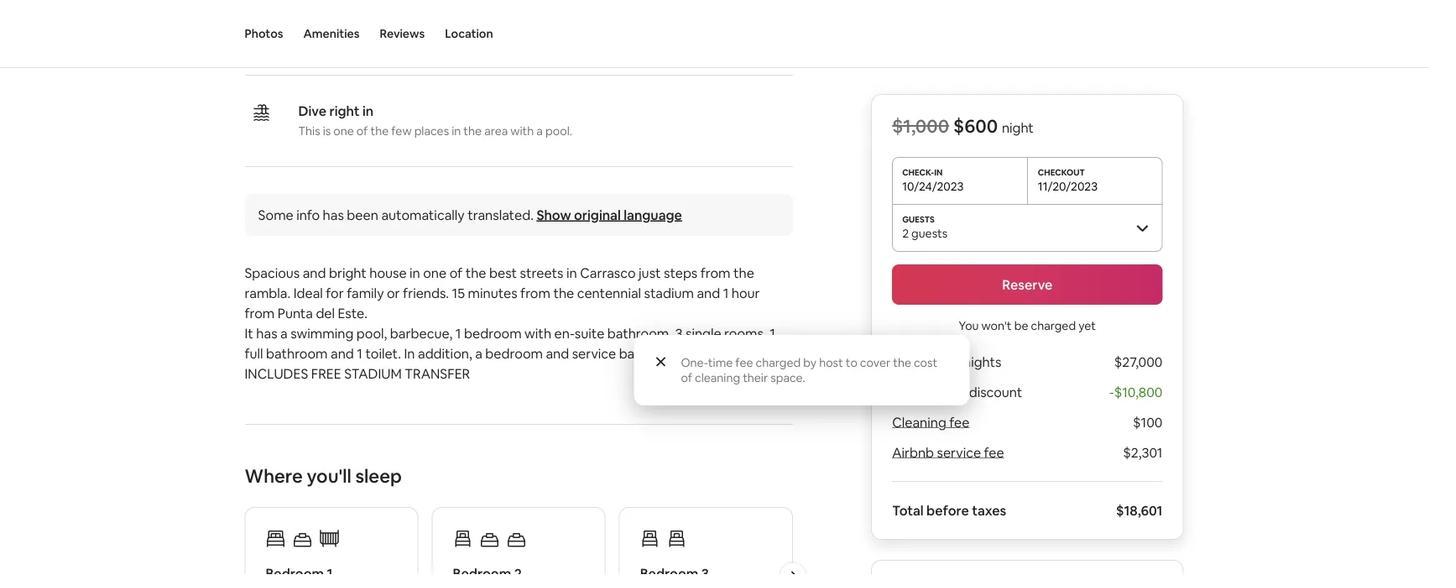 Task type: describe. For each thing, give the bounding box(es) containing it.
show
[[537, 206, 571, 223]]

includes
[[245, 365, 308, 382]]

pool,
[[357, 324, 387, 342]]

cleaning fee
[[893, 413, 970, 431]]

1 vertical spatial bedroom
[[486, 345, 543, 362]]

where you'll sleep
[[245, 464, 402, 488]]

stadium
[[344, 365, 402, 382]]

language
[[624, 206, 682, 223]]

-$10,800
[[1110, 383, 1163, 400]]

ideal
[[294, 284, 323, 301]]

and down steps
[[697, 284, 720, 301]]

where
[[245, 464, 303, 488]]

is
[[323, 123, 331, 139]]

charged for be
[[1031, 318, 1076, 333]]

yet
[[1079, 318, 1097, 333]]

the up minutes at the left of page
[[466, 264, 487, 281]]

minutes
[[468, 284, 518, 301]]

hosted
[[353, 6, 414, 30]]

some info has been automatically translated. show original language
[[258, 206, 682, 223]]

before
[[927, 502, 970, 519]]

amenities button
[[303, 0, 360, 67]]

has inside spacious and bright house in one of the best streets in carrasco just steps from the rambla. ideal for family or friends. 15 minutes from the centennial stadium and 1 hour from punta del este. it has a swimming pool, barbecue, 1 bedroom with en-suite bathroom, 3 single rooms, 1 full bathroom and 1 toilet. in addition, a bedroom and service bathroom. includes free stadium transfer
[[256, 324, 278, 342]]

11/20/2023
[[1038, 179, 1098, 194]]

barbecue,
[[390, 324, 453, 342]]

x
[[936, 353, 943, 370]]

be
[[1015, 318, 1029, 333]]

this
[[298, 123, 320, 139]]

one-
[[681, 355, 708, 370]]

$1,000 x 27 nights
[[893, 353, 1002, 370]]

nights
[[964, 353, 1002, 370]]

rambla.
[[245, 284, 291, 301]]

cover
[[860, 355, 891, 370]]

2 vertical spatial a
[[475, 345, 483, 362]]

bathroom.
[[619, 345, 684, 362]]

the left area
[[464, 123, 482, 139]]

entire
[[245, 6, 296, 30]]

time
[[708, 355, 733, 370]]

house
[[370, 264, 407, 281]]

hour
[[732, 284, 760, 301]]

0 vertical spatial bedroom
[[464, 324, 522, 342]]

location button
[[445, 0, 493, 67]]

been
[[347, 206, 379, 223]]

with inside spacious and bright house in one of the best streets in carrasco just steps from the rambla. ideal for family or friends. 15 minutes from the centennial stadium and 1 hour from punta del este. it has a swimming pool, barbecue, 1 bedroom with en-suite bathroom, 3 single rooms, 1 full bathroom and 1 toilet. in addition, a bedroom and service bathroom. includes free stadium transfer
[[525, 324, 552, 342]]

dive right in this is one of the few places in the area with a pool.
[[298, 102, 573, 139]]

by juana
[[418, 6, 496, 30]]

baths
[[466, 36, 501, 53]]

few
[[391, 123, 412, 139]]

full
[[245, 345, 263, 362]]

bright
[[329, 264, 367, 281]]

original
[[574, 206, 621, 223]]

some
[[258, 206, 294, 223]]

2 vertical spatial from
[[245, 304, 275, 322]]

$1,000 for x
[[893, 353, 933, 370]]

by
[[804, 355, 817, 370]]

space.
[[771, 370, 806, 385]]

1 left "hour"
[[723, 284, 729, 301]]

stay
[[941, 383, 967, 400]]

in right places
[[452, 123, 461, 139]]

info
[[297, 206, 320, 223]]

beds
[[406, 36, 436, 53]]

1 horizontal spatial has
[[323, 206, 344, 223]]

you won't be charged yet
[[959, 318, 1097, 333]]

1 vertical spatial service
[[937, 444, 982, 461]]

fee for service
[[984, 444, 1005, 461]]

$1,000 $600 night
[[893, 114, 1034, 138]]

weekly
[[893, 383, 938, 400]]

total before taxes
[[893, 502, 1007, 519]]

fee for time
[[736, 355, 754, 370]]

cost
[[914, 355, 938, 370]]

reserve
[[1003, 276, 1053, 293]]

del
[[316, 304, 335, 322]]

centennial
[[577, 284, 641, 301]]

0 vertical spatial from
[[701, 264, 731, 281]]

0 horizontal spatial a
[[280, 324, 288, 342]]

the down the streets
[[554, 284, 574, 301]]

bedrooms
[[323, 36, 386, 53]]

the up "hour"
[[734, 264, 755, 281]]

este.
[[338, 304, 368, 322]]

7
[[395, 36, 403, 53]]

sleep
[[356, 464, 402, 488]]

streets
[[520, 264, 564, 281]]

or
[[387, 284, 400, 301]]

1 down pool,
[[357, 345, 363, 362]]

guests
[[261, 36, 303, 53]]

night
[[1002, 119, 1034, 136]]

for
[[326, 284, 344, 301]]

won't
[[982, 318, 1012, 333]]

places
[[414, 123, 449, 139]]

stadium
[[644, 284, 694, 301]]

$27,000
[[1115, 353, 1163, 370]]

airbnb service fee
[[893, 444, 1005, 461]]

airbnb
[[893, 444, 935, 461]]

photos button
[[245, 0, 283, 67]]



Task type: vqa. For each thing, say whether or not it's contained in the screenshot.
middle from
yes



Task type: locate. For each thing, give the bounding box(es) containing it.
charged right be on the right of the page
[[1031, 318, 1076, 333]]

of up 15
[[450, 264, 463, 281]]

1 horizontal spatial of
[[450, 264, 463, 281]]

transfer
[[405, 365, 470, 382]]

and up "free"
[[331, 345, 354, 362]]

carrasco
[[580, 264, 636, 281]]

service
[[572, 345, 616, 362], [937, 444, 982, 461]]

0 horizontal spatial service
[[572, 345, 616, 362]]

service inside spacious and bright house in one of the best streets in carrasco just steps from the rambla. ideal for family or friends. 15 minutes from the centennial stadium and 1 hour from punta del este. it has a swimming pool, barbecue, 1 bedroom with en-suite bathroom, 3 single rooms, 1 full bathroom and 1 toilet. in addition, a bedroom and service bathroom. includes free stadium transfer
[[572, 345, 616, 362]]

from down the streets
[[521, 284, 551, 301]]

2 vertical spatial fee
[[984, 444, 1005, 461]]

fee right time
[[736, 355, 754, 370]]

punta
[[278, 304, 313, 322]]

of inside the one-time fee charged by host to cover the cost of cleaning their space.
[[681, 370, 693, 385]]

0 vertical spatial a
[[537, 123, 543, 139]]

1 vertical spatial one
[[423, 264, 447, 281]]

1 vertical spatial has
[[256, 324, 278, 342]]

a down punta
[[280, 324, 288, 342]]

reviews
[[380, 26, 425, 41]]

2 $1,000 from the top
[[893, 353, 933, 370]]

0 horizontal spatial of
[[357, 123, 368, 139]]

toilet.
[[366, 345, 401, 362]]

10
[[245, 36, 258, 53]]

weekly stay discount
[[893, 383, 1023, 400]]

with right area
[[511, 123, 534, 139]]

steps
[[664, 264, 698, 281]]

1 $1,000 from the top
[[893, 114, 950, 138]]

translated.
[[468, 206, 534, 223]]

0 vertical spatial of
[[357, 123, 368, 139]]

right
[[330, 102, 360, 119]]

bedroom
[[464, 324, 522, 342], [486, 345, 543, 362]]

1 horizontal spatial service
[[937, 444, 982, 461]]

charged left by
[[756, 355, 801, 370]]

0 vertical spatial service
[[572, 345, 616, 362]]

a left the pool.
[[537, 123, 543, 139]]

one
[[334, 123, 354, 139], [423, 264, 447, 281]]

from
[[701, 264, 731, 281], [521, 284, 551, 301], [245, 304, 275, 322]]

next image
[[788, 570, 798, 575]]

fee down weekly stay discount
[[950, 413, 970, 431]]

best
[[489, 264, 517, 281]]

of left cleaning
[[681, 370, 693, 385]]

1 vertical spatial of
[[450, 264, 463, 281]]

and up ideal
[[303, 264, 326, 281]]

0 horizontal spatial ·
[[306, 36, 309, 53]]

cleaning
[[695, 370, 741, 385]]

2 · from the left
[[389, 36, 392, 53]]

price breakdown dialog
[[634, 335, 970, 406]]

1 horizontal spatial one
[[423, 264, 447, 281]]

1 vertical spatial with
[[525, 324, 552, 342]]

15
[[452, 284, 465, 301]]

fee inside the one-time fee charged by host to cover the cost of cleaning their space.
[[736, 355, 754, 370]]

a right addition,
[[475, 345, 483, 362]]

$1,000 left x at the right bottom
[[893, 353, 933, 370]]

1 right rooms,
[[770, 324, 776, 342]]

2 vertical spatial of
[[681, 370, 693, 385]]

family
[[347, 284, 384, 301]]

and down en-
[[546, 345, 569, 362]]

a inside dive right in this is one of the few places in the area with a pool.
[[537, 123, 543, 139]]

you
[[959, 318, 979, 333]]

with left en-
[[525, 324, 552, 342]]

airbnb service fee button
[[893, 444, 1005, 461]]

free
[[311, 365, 341, 382]]

in
[[363, 102, 374, 119], [452, 123, 461, 139], [410, 264, 420, 281], [567, 264, 577, 281]]

bathroom,
[[608, 324, 672, 342]]

fee up taxes
[[984, 444, 1005, 461]]

one for in
[[423, 264, 447, 281]]

1
[[723, 284, 729, 301], [456, 324, 461, 342], [770, 324, 776, 342], [357, 345, 363, 362]]

$100
[[1133, 413, 1163, 431]]

cleaning fee button
[[893, 413, 970, 431]]

0 horizontal spatial charged
[[756, 355, 801, 370]]

friends.
[[403, 284, 449, 301]]

0 vertical spatial fee
[[736, 355, 754, 370]]

automatically
[[381, 206, 465, 223]]

in up friends.
[[410, 264, 420, 281]]

0 horizontal spatial one
[[334, 123, 354, 139]]

discount
[[969, 383, 1023, 400]]

spacious and bright house in one of the best streets in carrasco just steps from the rambla. ideal for family or friends. 15 minutes from the centennial stadium and 1 hour from punta del este. it has a swimming pool, barbecue, 1 bedroom with en-suite bathroom, 3 single rooms, 1 full bathroom and 1 toilet. in addition, a bedroom and service bathroom. includes free stadium transfer
[[245, 264, 779, 382]]

from right steps
[[701, 264, 731, 281]]

2.5 baths
[[445, 36, 501, 53]]

service down cleaning fee button
[[937, 444, 982, 461]]

one up friends.
[[423, 264, 447, 281]]

2 horizontal spatial from
[[701, 264, 731, 281]]

0 vertical spatial $1,000
[[893, 114, 950, 138]]

in right the streets
[[567, 264, 577, 281]]

1 horizontal spatial ·
[[389, 36, 392, 53]]

swimming
[[291, 324, 354, 342]]

of for few
[[357, 123, 368, 139]]

one for is
[[334, 123, 354, 139]]

the left "cost"
[[893, 355, 912, 370]]

pool.
[[546, 123, 573, 139]]

of inside dive right in this is one of the few places in the area with a pool.
[[357, 123, 368, 139]]

0 vertical spatial charged
[[1031, 318, 1076, 333]]

of for best
[[450, 264, 463, 281]]

reserve button
[[893, 264, 1163, 305]]

in right the right
[[363, 102, 374, 119]]

0 horizontal spatial has
[[256, 324, 278, 342]]

a
[[537, 123, 543, 139], [280, 324, 288, 342], [475, 345, 483, 362]]

has right the it at left bottom
[[256, 324, 278, 342]]

with
[[511, 123, 534, 139], [525, 324, 552, 342]]

1 vertical spatial from
[[521, 284, 551, 301]]

1 horizontal spatial fee
[[950, 413, 970, 431]]

2 horizontal spatial a
[[537, 123, 543, 139]]

their
[[743, 370, 768, 385]]

total
[[893, 502, 924, 519]]

$1,000 for $600
[[893, 114, 950, 138]]

service down suite
[[572, 345, 616, 362]]

one inside dive right in this is one of the few places in the area with a pool.
[[334, 123, 354, 139]]

area
[[485, 123, 508, 139]]

1 horizontal spatial from
[[521, 284, 551, 301]]

taxes
[[972, 502, 1007, 519]]

0 vertical spatial one
[[334, 123, 354, 139]]

one right "is" at left
[[334, 123, 354, 139]]

spacious
[[245, 264, 300, 281]]

addition,
[[418, 345, 472, 362]]

the
[[371, 123, 389, 139], [464, 123, 482, 139], [466, 264, 487, 281], [734, 264, 755, 281], [554, 284, 574, 301], [893, 355, 912, 370]]

just
[[639, 264, 661, 281]]

location
[[445, 26, 493, 41]]

1 horizontal spatial charged
[[1031, 318, 1076, 333]]

in
[[404, 345, 415, 362]]

with inside dive right in this is one of the few places in the area with a pool.
[[511, 123, 534, 139]]

10 guests · 4 bedrooms · 7 beds
[[245, 36, 436, 53]]

$1,000 left $600
[[893, 114, 950, 138]]

0 horizontal spatial fee
[[736, 355, 754, 370]]

rooms,
[[725, 324, 767, 342]]

$18,601
[[1117, 502, 1163, 519]]

4
[[312, 36, 320, 53]]

1 up addition,
[[456, 324, 461, 342]]

1 vertical spatial charged
[[756, 355, 801, 370]]

$10,800
[[1115, 383, 1163, 400]]

reviews button
[[380, 0, 425, 67]]

of inside spacious and bright house in one of the best streets in carrasco just steps from the rambla. ideal for family or friends. 15 minutes from the centennial stadium and 1 hour from punta del este. it has a swimming pool, barbecue, 1 bedroom with en-suite bathroom, 3 single rooms, 1 full bathroom and 1 toilet. in addition, a bedroom and service bathroom. includes free stadium transfer
[[450, 264, 463, 281]]

0 horizontal spatial from
[[245, 304, 275, 322]]

to
[[846, 355, 858, 370]]

has right the info
[[323, 206, 344, 223]]

the inside the one-time fee charged by host to cover the cost of cleaning their space.
[[893, 355, 912, 370]]

en-
[[555, 324, 575, 342]]

$1,000
[[893, 114, 950, 138], [893, 353, 933, 370]]

single
[[686, 324, 722, 342]]

2 horizontal spatial fee
[[984, 444, 1005, 461]]

0 vertical spatial has
[[323, 206, 344, 223]]

1 vertical spatial fee
[[950, 413, 970, 431]]

amenities
[[303, 26, 360, 41]]

host
[[820, 355, 844, 370]]

dive
[[298, 102, 327, 119]]

1 horizontal spatial a
[[475, 345, 483, 362]]

1 vertical spatial a
[[280, 324, 288, 342]]

$2,301
[[1124, 444, 1163, 461]]

1 vertical spatial $1,000
[[893, 353, 933, 370]]

of down the right
[[357, 123, 368, 139]]

2 horizontal spatial of
[[681, 370, 693, 385]]

· left the 7
[[389, 36, 392, 53]]

1 · from the left
[[306, 36, 309, 53]]

0 vertical spatial with
[[511, 123, 534, 139]]

from down rambla.
[[245, 304, 275, 322]]

one inside spacious and bright house in one of the best streets in carrasco just steps from the rambla. ideal for family or friends. 15 minutes from the centennial stadium and 1 hour from punta del este. it has a swimming pool, barbecue, 1 bedroom with en-suite bathroom, 3 single rooms, 1 full bathroom and 1 toilet. in addition, a bedroom and service bathroom. includes free stadium transfer
[[423, 264, 447, 281]]

27
[[946, 353, 961, 370]]

the left few
[[371, 123, 389, 139]]

$600
[[954, 114, 998, 138]]

charged for fee
[[756, 355, 801, 370]]

· left 4 on the left top
[[306, 36, 309, 53]]

charged inside the one-time fee charged by host to cover the cost of cleaning their space.
[[756, 355, 801, 370]]



